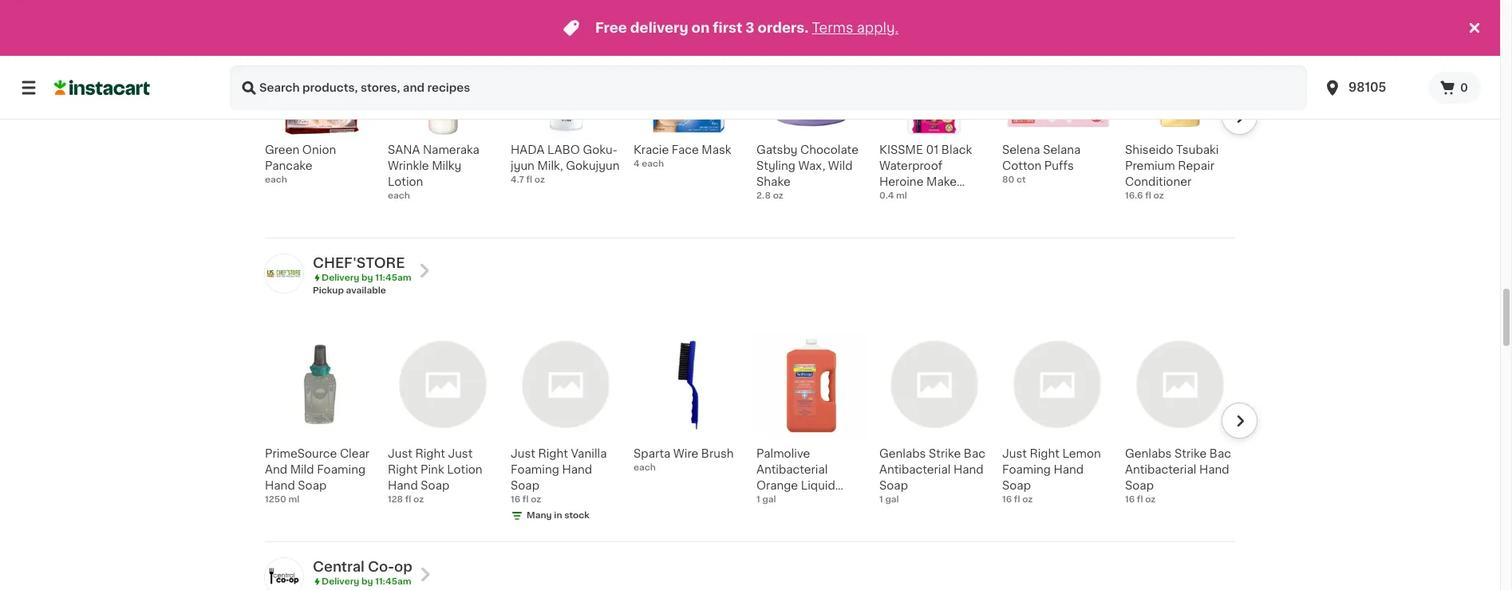 Task type: describe. For each thing, give the bounding box(es) containing it.
2.8
[[757, 191, 771, 200]]

just right vanilla foaming hand soap 16 fl oz
[[511, 448, 607, 504]]

pink
[[421, 464, 444, 475]]

80
[[1002, 175, 1015, 184]]

hand inside just right just right pink lotion hand soap 128 fl oz
[[388, 480, 418, 491]]

co-
[[368, 561, 394, 573]]

each inside the kracie face mask 4 each
[[642, 159, 664, 168]]

gatsby
[[757, 144, 798, 155]]

instacart logo image
[[54, 78, 150, 97]]

apply.
[[857, 22, 899, 34]]

1 98105 button from the left
[[1314, 65, 1429, 110]]

lemon
[[1063, 448, 1101, 459]]

1 inside genlabs strike bac antibacterial hand soap 1 gal
[[879, 495, 883, 504]]

shiseido
[[1125, 144, 1174, 155]]

gal inside genlabs strike bac antibacterial hand soap 1 gal
[[885, 495, 899, 504]]

central co-op
[[313, 561, 412, 573]]

1 horizontal spatial ml
[[896, 191, 907, 200]]

delivery by 11:45am for central co-op
[[322, 577, 412, 586]]

foaming for lemon
[[1002, 464, 1051, 475]]

antibacterial for genlabs strike bac antibacterial hand soap 1 gal
[[879, 464, 951, 475]]

4
[[634, 159, 640, 168]]

styling
[[757, 160, 796, 171]]

wrinkle
[[388, 160, 429, 171]]

labo
[[547, 144, 580, 155]]

just for just
[[388, 448, 413, 459]]

hand for genlabs strike bac antibacterial hand soap 16 fl oz
[[1199, 464, 1230, 475]]

by for central co-op
[[361, 577, 373, 586]]

antibacterial inside palmolive antibacterial orange liquid hand soap
[[757, 464, 828, 475]]

01
[[926, 144, 939, 155]]

jyun
[[511, 160, 535, 171]]

2 98105 button from the left
[[1323, 65, 1419, 110]]

wild
[[828, 160, 853, 171]]

11:45am for central co-op
[[375, 577, 412, 586]]

genlabs strike bac antibacterial hand soap 16 fl oz
[[1125, 448, 1231, 504]]

repair
[[1178, 160, 1215, 171]]

sparta wire brush each
[[634, 448, 734, 472]]

primesource clear and mild foaming hand soap 1250 ml
[[265, 448, 369, 504]]

available
[[346, 286, 386, 295]]

hada labo goku- jyun milk, gokujyun 4.7 fl oz
[[511, 144, 620, 184]]

ml inside primesource clear and mild foaming hand soap 1250 ml
[[288, 495, 300, 504]]

genlabs for genlabs strike bac antibacterial hand soap 1 gal
[[879, 448, 926, 459]]

hand inside primesource clear and mild foaming hand soap 1250 ml
[[265, 480, 295, 491]]

many
[[527, 511, 552, 520]]

kracie
[[634, 144, 669, 155]]

3
[[746, 22, 755, 34]]

green onion pancake each
[[265, 144, 336, 184]]

2 just from the left
[[448, 448, 473, 459]]

soap for genlabs strike bac antibacterial hand soap 16 fl oz
[[1125, 480, 1154, 491]]

sana nameraka wrinkle milky lotion each
[[388, 144, 480, 200]]

liquid inside kissme 01 black waterproof heroine make smooth liquid eyeliner
[[926, 192, 961, 203]]

many in stock
[[527, 511, 590, 520]]

kissme 01 black waterproof heroine make smooth liquid eyeliner
[[879, 144, 972, 219]]

just for vanilla
[[511, 448, 535, 459]]

fl for vanilla
[[523, 495, 529, 504]]

11:45am for chef'store
[[375, 273, 412, 282]]

cotton
[[1002, 160, 1042, 171]]

chef'store
[[313, 257, 405, 269]]

heroine
[[879, 176, 924, 187]]

each inside green onion pancake each
[[265, 175, 287, 184]]

genlabs strike bac antibacterial hand soap 1 gal
[[879, 448, 986, 504]]

delivery for central co-op
[[322, 577, 359, 586]]

shake
[[757, 176, 791, 187]]

selana
[[1043, 144, 1081, 155]]

selena
[[1002, 144, 1040, 155]]

milk,
[[537, 160, 563, 171]]

goku-
[[583, 144, 618, 155]]

liquid inside palmolive antibacterial orange liquid hand soap
[[801, 480, 835, 491]]

free
[[595, 22, 627, 34]]

premium
[[1125, 160, 1175, 171]]

item carousel region containing primesource clear and mild foaming hand soap
[[243, 323, 1258, 535]]

genlabs for genlabs strike bac antibacterial hand soap 16 fl oz
[[1125, 448, 1172, 459]]

pancake
[[265, 160, 313, 171]]

black
[[942, 144, 972, 155]]

1250
[[265, 495, 286, 504]]

lotion inside just right just right pink lotion hand soap 128 fl oz
[[447, 464, 483, 475]]

first
[[713, 22, 742, 34]]

0 button
[[1429, 72, 1481, 104]]

puffs
[[1045, 160, 1074, 171]]

free delivery on first 3 orders. terms apply.
[[595, 22, 899, 34]]

sparta
[[634, 448, 671, 459]]

gatsby chocolate styling wax, wild shake 2.8 oz
[[757, 144, 859, 200]]

delivery for chef'store
[[322, 273, 359, 282]]

fl inside shiseido tsubaki premium repair conditioner 16.6 fl oz
[[1145, 191, 1152, 200]]

central co-op image
[[265, 558, 303, 591]]

delivery
[[630, 22, 688, 34]]

bac for genlabs strike bac antibacterial hand soap 1 gal
[[964, 448, 986, 459]]

foaming inside primesource clear and mild foaming hand soap 1250 ml
[[317, 464, 366, 475]]

oz inside just right just right pink lotion hand soap 128 fl oz
[[413, 495, 424, 504]]

tsubaki
[[1176, 144, 1219, 155]]

wire
[[673, 448, 699, 459]]

bac for genlabs strike bac antibacterial hand soap 16 fl oz
[[1210, 448, 1231, 459]]

just right just right pink lotion hand soap 128 fl oz
[[388, 448, 483, 504]]

central
[[313, 561, 365, 573]]

right left pink
[[388, 464, 418, 475]]

oz inside just right lemon foaming hand soap 16 fl oz
[[1022, 495, 1033, 504]]

fl for goku-
[[526, 175, 532, 184]]

0.4
[[879, 191, 894, 200]]

hand for genlabs strike bac antibacterial hand soap 1 gal
[[954, 464, 984, 475]]

mild
[[290, 464, 314, 475]]

pickup
[[313, 286, 344, 295]]

1 1 from the left
[[757, 495, 760, 504]]

Search field
[[230, 65, 1307, 110]]

oz inside gatsby chocolate styling wax, wild shake 2.8 oz
[[773, 191, 784, 200]]

fl inside just right just right pink lotion hand soap 128 fl oz
[[405, 495, 411, 504]]

oz inside genlabs strike bac antibacterial hand soap 16 fl oz
[[1145, 495, 1156, 504]]

lotion inside the sana nameraka wrinkle milky lotion each
[[388, 176, 423, 187]]

chocolate
[[801, 144, 859, 155]]

ct
[[1017, 175, 1026, 184]]



Task type: vqa. For each thing, say whether or not it's contained in the screenshot.
the Corn
no



Task type: locate. For each thing, give the bounding box(es) containing it.
1 just from the left
[[388, 448, 413, 459]]

2 strike from the left
[[1175, 448, 1207, 459]]

fl inside hada labo goku- jyun milk, gokujyun 4.7 fl oz
[[526, 175, 532, 184]]

4 just from the left
[[1002, 448, 1027, 459]]

2 16 from the left
[[1002, 495, 1012, 504]]

sana
[[388, 144, 420, 155]]

hand for palmolive antibacterial orange liquid hand soap
[[757, 496, 787, 507]]

lotion down wrinkle
[[388, 176, 423, 187]]

1 vertical spatial 11:45am
[[375, 577, 412, 586]]

1 horizontal spatial 16
[[1002, 495, 1012, 504]]

0 horizontal spatial liquid
[[801, 480, 835, 491]]

2 horizontal spatial 16
[[1125, 495, 1135, 504]]

1 by from the top
[[361, 273, 373, 282]]

hand inside just right vanilla foaming hand soap 16 fl oz
[[562, 464, 592, 475]]

3 antibacterial from the left
[[1125, 464, 1197, 475]]

fl inside just right vanilla foaming hand soap 16 fl oz
[[523, 495, 529, 504]]

hand for just right vanilla foaming hand soap 16 fl oz
[[562, 464, 592, 475]]

98105
[[1349, 81, 1387, 93]]

foaming
[[317, 464, 366, 475], [511, 464, 559, 475], [1002, 464, 1051, 475]]

limited time offer region
[[0, 0, 1465, 56]]

delivery down central
[[322, 577, 359, 586]]

antibacterial for genlabs strike bac antibacterial hand soap 16 fl oz
[[1125, 464, 1197, 475]]

lotion
[[388, 176, 423, 187], [447, 464, 483, 475]]

strike for genlabs strike bac antibacterial hand soap 1 gal
[[929, 448, 961, 459]]

oz inside just right vanilla foaming hand soap 16 fl oz
[[531, 495, 541, 504]]

0 horizontal spatial bac
[[964, 448, 986, 459]]

1 delivery by 11:45am from the top
[[322, 273, 412, 282]]

in
[[554, 511, 562, 520]]

1 horizontal spatial gal
[[885, 495, 899, 504]]

green
[[265, 144, 299, 155]]

1 horizontal spatial antibacterial
[[879, 464, 951, 475]]

oz inside hada labo goku- jyun milk, gokujyun 4.7 fl oz
[[535, 175, 545, 184]]

11:45am down op
[[375, 577, 412, 586]]

ml
[[896, 191, 907, 200], [288, 495, 300, 504]]

0 horizontal spatial strike
[[929, 448, 961, 459]]

fl inside just right lemon foaming hand soap 16 fl oz
[[1014, 495, 1020, 504]]

16 inside just right vanilla foaming hand soap 16 fl oz
[[511, 495, 520, 504]]

1 horizontal spatial strike
[[1175, 448, 1207, 459]]

by down central co-op
[[361, 577, 373, 586]]

primesource
[[265, 448, 337, 459]]

by for chef'store
[[361, 273, 373, 282]]

smooth
[[879, 192, 924, 203]]

0 vertical spatial delivery
[[322, 273, 359, 282]]

0 vertical spatial liquid
[[926, 192, 961, 203]]

palmolive
[[757, 448, 810, 459]]

brush
[[701, 448, 734, 459]]

0 horizontal spatial genlabs
[[879, 448, 926, 459]]

16 inside genlabs strike bac antibacterial hand soap 16 fl oz
[[1125, 495, 1135, 504]]

delivery by 11:45am up available
[[322, 273, 412, 282]]

11:45am up available
[[375, 273, 412, 282]]

1 bac from the left
[[964, 448, 986, 459]]

strike inside genlabs strike bac antibacterial hand soap 16 fl oz
[[1175, 448, 1207, 459]]

foaming inside just right lemon foaming hand soap 16 fl oz
[[1002, 464, 1051, 475]]

1 foaming from the left
[[317, 464, 366, 475]]

gokujyun
[[566, 160, 620, 171]]

right left vanilla
[[538, 448, 568, 459]]

selena selana cotton puffs 80 ct
[[1002, 144, 1081, 184]]

2 antibacterial from the left
[[879, 464, 951, 475]]

0 horizontal spatial 16
[[511, 495, 520, 504]]

chef'store image
[[265, 254, 303, 293]]

right for just
[[415, 448, 445, 459]]

3 16 from the left
[[1125, 495, 1135, 504]]

1 horizontal spatial bac
[[1210, 448, 1231, 459]]

soap inside genlabs strike bac antibacterial hand soap 16 fl oz
[[1125, 480, 1154, 491]]

just for lemon
[[1002, 448, 1027, 459]]

vanilla
[[571, 448, 607, 459]]

make
[[927, 176, 957, 187]]

0
[[1461, 82, 1468, 93]]

1 item carousel region from the top
[[243, 19, 1258, 231]]

2 11:45am from the top
[[375, 577, 412, 586]]

0 horizontal spatial antibacterial
[[757, 464, 828, 475]]

foaming inside just right vanilla foaming hand soap 16 fl oz
[[511, 464, 559, 475]]

strike inside genlabs strike bac antibacterial hand soap 1 gal
[[929, 448, 961, 459]]

hand inside just right lemon foaming hand soap 16 fl oz
[[1054, 464, 1084, 475]]

16
[[511, 495, 520, 504], [1002, 495, 1012, 504], [1125, 495, 1135, 504]]

terms
[[812, 22, 854, 34]]

1 vertical spatial by
[[361, 577, 373, 586]]

1 delivery from the top
[[322, 273, 359, 282]]

1 vertical spatial delivery
[[322, 577, 359, 586]]

1 horizontal spatial lotion
[[447, 464, 483, 475]]

soap for just right lemon foaming hand soap 16 fl oz
[[1002, 480, 1031, 491]]

soap inside just right just right pink lotion hand soap 128 fl oz
[[421, 480, 450, 491]]

2 horizontal spatial antibacterial
[[1125, 464, 1197, 475]]

oz
[[535, 175, 545, 184], [773, 191, 784, 200], [1154, 191, 1164, 200], [413, 495, 424, 504], [531, 495, 541, 504], [1022, 495, 1033, 504], [1145, 495, 1156, 504]]

bac
[[964, 448, 986, 459], [1210, 448, 1231, 459]]

1
[[757, 495, 760, 504], [879, 495, 883, 504]]

ml down heroine
[[896, 191, 907, 200]]

128
[[388, 495, 403, 504]]

pickup available
[[313, 286, 386, 295]]

2 genlabs from the left
[[1125, 448, 1172, 459]]

fl for lemon
[[1014, 495, 1020, 504]]

right for vanilla
[[538, 448, 568, 459]]

hada
[[511, 144, 545, 155]]

mask
[[702, 144, 732, 155]]

liquid right orange
[[801, 480, 835, 491]]

0 horizontal spatial lotion
[[388, 176, 423, 187]]

16 for lemon
[[1002, 495, 1012, 504]]

hand inside genlabs strike bac antibacterial hand soap 1 gal
[[954, 464, 984, 475]]

by
[[361, 273, 373, 282], [361, 577, 373, 586]]

0 vertical spatial ml
[[896, 191, 907, 200]]

soap inside primesource clear and mild foaming hand soap 1250 ml
[[298, 480, 327, 491]]

soap inside just right vanilla foaming hand soap 16 fl oz
[[511, 480, 539, 491]]

1 11:45am from the top
[[375, 273, 412, 282]]

bac inside genlabs strike bac antibacterial hand soap 1 gal
[[964, 448, 986, 459]]

0 vertical spatial item carousel region
[[243, 19, 1258, 231]]

1 horizontal spatial foaming
[[511, 464, 559, 475]]

0 vertical spatial 11:45am
[[375, 273, 412, 282]]

4.7
[[511, 175, 524, 184]]

1 vertical spatial ml
[[288, 495, 300, 504]]

just
[[388, 448, 413, 459], [448, 448, 473, 459], [511, 448, 535, 459], [1002, 448, 1027, 459]]

orders.
[[758, 22, 809, 34]]

hand inside palmolive antibacterial orange liquid hand soap
[[757, 496, 787, 507]]

strike for genlabs strike bac antibacterial hand soap 16 fl oz
[[1175, 448, 1207, 459]]

foaming for vanilla
[[511, 464, 559, 475]]

gal
[[762, 495, 776, 504], [885, 495, 899, 504]]

liquid down make
[[926, 192, 961, 203]]

eyeliner
[[879, 208, 925, 219]]

0 horizontal spatial ml
[[288, 495, 300, 504]]

1 antibacterial from the left
[[757, 464, 828, 475]]

fl
[[526, 175, 532, 184], [1145, 191, 1152, 200], [405, 495, 411, 504], [523, 495, 529, 504], [1014, 495, 1020, 504], [1137, 495, 1143, 504]]

ml right 1250
[[288, 495, 300, 504]]

0.4 ml
[[879, 191, 907, 200]]

nameraka
[[423, 144, 480, 155]]

soap inside genlabs strike bac antibacterial hand soap 1 gal
[[879, 480, 908, 491]]

fl for bac
[[1137, 495, 1143, 504]]

each inside sparta wire brush each
[[634, 463, 656, 472]]

terms apply. link
[[812, 22, 899, 34]]

2 bac from the left
[[1210, 448, 1231, 459]]

face
[[672, 144, 699, 155]]

delivery up the pickup available
[[322, 273, 359, 282]]

soap inside just right lemon foaming hand soap 16 fl oz
[[1002, 480, 1031, 491]]

None search field
[[230, 65, 1307, 110]]

genlabs inside genlabs strike bac antibacterial hand soap 1 gal
[[879, 448, 926, 459]]

right inside just right lemon foaming hand soap 16 fl oz
[[1030, 448, 1060, 459]]

1 vertical spatial lotion
[[447, 464, 483, 475]]

98105 button
[[1314, 65, 1429, 110], [1323, 65, 1419, 110]]

2 item carousel region from the top
[[243, 323, 1258, 535]]

right for lemon
[[1030, 448, 1060, 459]]

1 strike from the left
[[929, 448, 961, 459]]

item carousel region
[[243, 19, 1258, 231], [243, 323, 1258, 535]]

each down wrinkle
[[388, 191, 410, 200]]

right left lemon
[[1030, 448, 1060, 459]]

milky
[[432, 160, 462, 171]]

0 horizontal spatial 1
[[757, 495, 760, 504]]

by up available
[[361, 273, 373, 282]]

soap for genlabs strike bac antibacterial hand soap 1 gal
[[879, 480, 908, 491]]

0 vertical spatial lotion
[[388, 176, 423, 187]]

soap
[[298, 480, 327, 491], [421, 480, 450, 491], [511, 480, 539, 491], [879, 480, 908, 491], [1002, 480, 1031, 491], [1125, 480, 1154, 491], [790, 496, 818, 507]]

oz inside shiseido tsubaki premium repair conditioner 16.6 fl oz
[[1154, 191, 1164, 200]]

0 vertical spatial delivery by 11:45am
[[322, 273, 412, 282]]

kracie face mask 4 each
[[634, 144, 732, 168]]

soap for palmolive antibacterial orange liquid hand soap
[[790, 496, 818, 507]]

hand for just right lemon foaming hand soap 16 fl oz
[[1054, 464, 1084, 475]]

genlabs
[[879, 448, 926, 459], [1125, 448, 1172, 459]]

1 vertical spatial item carousel region
[[243, 323, 1258, 535]]

right inside just right vanilla foaming hand soap 16 fl oz
[[538, 448, 568, 459]]

fl inside genlabs strike bac antibacterial hand soap 16 fl oz
[[1137, 495, 1143, 504]]

wax,
[[798, 160, 825, 171]]

2 foaming from the left
[[511, 464, 559, 475]]

each inside the sana nameraka wrinkle milky lotion each
[[388, 191, 410, 200]]

palmolive antibacterial orange liquid hand soap
[[757, 448, 835, 507]]

delivery by 11:45am down central co-op
[[322, 577, 412, 586]]

2 horizontal spatial foaming
[[1002, 464, 1051, 475]]

right up pink
[[415, 448, 445, 459]]

2 delivery from the top
[[322, 577, 359, 586]]

0 horizontal spatial foaming
[[317, 464, 366, 475]]

16 inside just right lemon foaming hand soap 16 fl oz
[[1002, 495, 1012, 504]]

delivery by 11:45am
[[322, 273, 412, 282], [322, 577, 412, 586]]

16.6
[[1125, 191, 1143, 200]]

just inside just right lemon foaming hand soap 16 fl oz
[[1002, 448, 1027, 459]]

2 1 from the left
[[879, 495, 883, 504]]

each down 'kracie'
[[642, 159, 664, 168]]

bac inside genlabs strike bac antibacterial hand soap 16 fl oz
[[1210, 448, 1231, 459]]

right
[[415, 448, 445, 459], [538, 448, 568, 459], [1030, 448, 1060, 459], [388, 464, 418, 475]]

liquid
[[926, 192, 961, 203], [801, 480, 835, 491]]

1 horizontal spatial 1
[[879, 495, 883, 504]]

0 horizontal spatial gal
[[762, 495, 776, 504]]

soap inside palmolive antibacterial orange liquid hand soap
[[790, 496, 818, 507]]

3 foaming from the left
[[1002, 464, 1051, 475]]

item carousel region containing green onion pancake
[[243, 19, 1258, 231]]

and
[[265, 464, 287, 475]]

1 16 from the left
[[511, 495, 520, 504]]

shiseido tsubaki premium repair conditioner 16.6 fl oz
[[1125, 144, 1219, 200]]

stock
[[564, 511, 590, 520]]

delivery by 11:45am for chef'store
[[322, 273, 412, 282]]

clear
[[340, 448, 369, 459]]

just right lemon foaming hand soap 16 fl oz
[[1002, 448, 1101, 504]]

conditioner
[[1125, 176, 1192, 187]]

2 gal from the left
[[885, 495, 899, 504]]

antibacterial
[[757, 464, 828, 475], [879, 464, 951, 475], [1125, 464, 1197, 475]]

0 vertical spatial by
[[361, 273, 373, 282]]

hand inside genlabs strike bac antibacterial hand soap 16 fl oz
[[1199, 464, 1230, 475]]

2 by from the top
[[361, 577, 373, 586]]

3 just from the left
[[511, 448, 535, 459]]

16 for bac
[[1125, 495, 1135, 504]]

genlabs inside genlabs strike bac antibacterial hand soap 16 fl oz
[[1125, 448, 1172, 459]]

1 gal
[[757, 495, 776, 504]]

1 vertical spatial liquid
[[801, 480, 835, 491]]

1 horizontal spatial liquid
[[926, 192, 961, 203]]

2 delivery by 11:45am from the top
[[322, 577, 412, 586]]

op
[[394, 561, 412, 573]]

1 genlabs from the left
[[879, 448, 926, 459]]

orange
[[757, 480, 798, 491]]

soap for just right vanilla foaming hand soap 16 fl oz
[[511, 480, 539, 491]]

1 horizontal spatial genlabs
[[1125, 448, 1172, 459]]

antibacterial inside genlabs strike bac antibacterial hand soap 16 fl oz
[[1125, 464, 1197, 475]]

on
[[692, 22, 710, 34]]

kissme
[[879, 144, 923, 155]]

each down the 'pancake'
[[265, 175, 287, 184]]

each down sparta at the left bottom
[[634, 463, 656, 472]]

just inside just right vanilla foaming hand soap 16 fl oz
[[511, 448, 535, 459]]

1 vertical spatial delivery by 11:45am
[[322, 577, 412, 586]]

16 for vanilla
[[511, 495, 520, 504]]

1 gal from the left
[[762, 495, 776, 504]]

onion
[[302, 144, 336, 155]]

delivery
[[322, 273, 359, 282], [322, 577, 359, 586]]

lotion right pink
[[447, 464, 483, 475]]

antibacterial inside genlabs strike bac antibacterial hand soap 1 gal
[[879, 464, 951, 475]]



